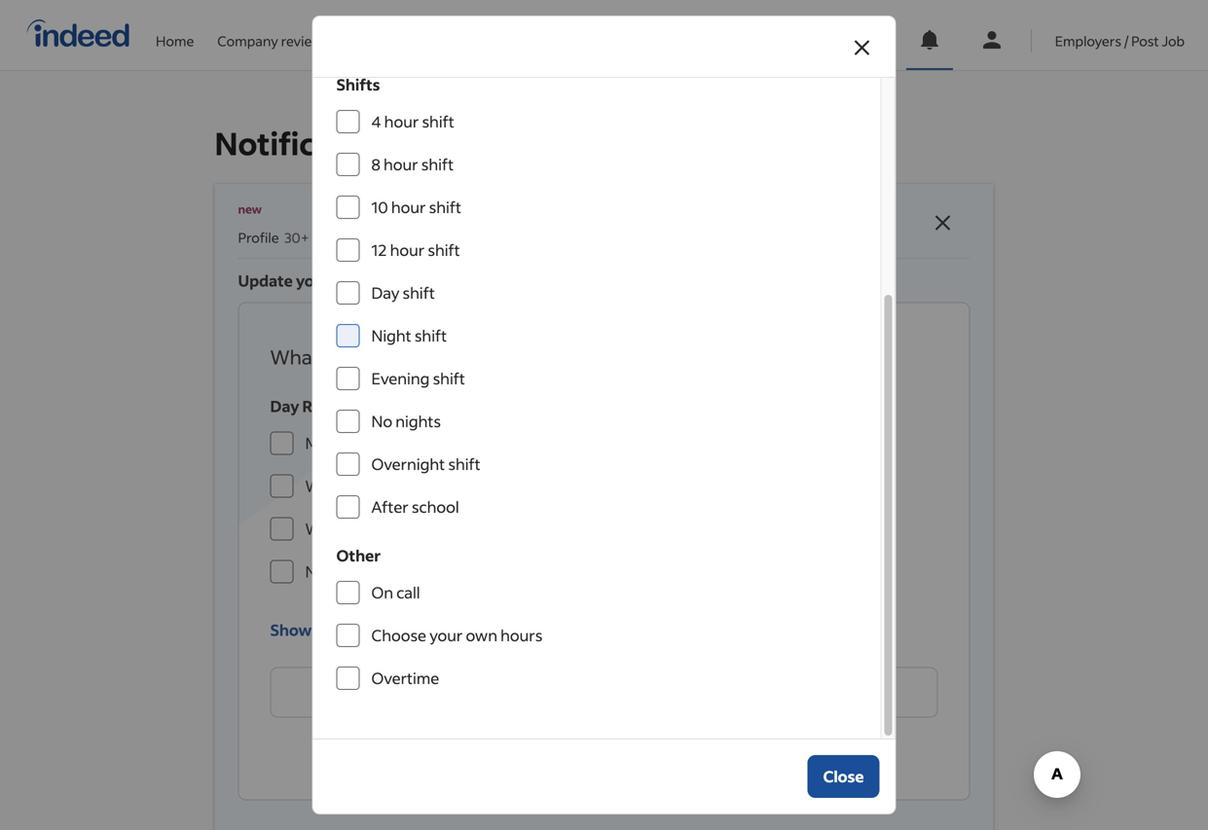 Task type: vqa. For each thing, say whether or not it's contained in the screenshot.
Close Job Details image
no



Task type: describe. For each thing, give the bounding box(es) containing it.
prefer?
[[524, 344, 589, 369]]

employers
[[1055, 32, 1122, 50]]

update
[[238, 271, 293, 291]]

10 hour shift checkbox
[[336, 196, 360, 219]]

skip link
[[270, 718, 938, 769]]

4 hour shift
[[371, 111, 454, 131]]

other
[[336, 546, 381, 566]]

new
[[238, 201, 262, 217]]

4
[[371, 111, 381, 131]]

Overnight shift checkbox
[[336, 453, 360, 476]]

close button
[[808, 756, 880, 798]]

employers / post job link
[[1055, 0, 1185, 66]]

day ranges
[[270, 396, 357, 416]]

no for no weekends
[[305, 562, 326, 582]]

no weekends
[[305, 562, 403, 582]]

show all (14 more)
[[270, 620, 406, 640]]

Weekends only checkbox
[[270, 517, 294, 541]]

weekends for weekends as needed
[[305, 476, 381, 496]]

profile
[[334, 271, 383, 291]]

day for day shift
[[371, 283, 400, 303]]

other element
[[336, 544, 842, 700]]

hour for 8
[[384, 154, 418, 174]]

profile
[[238, 229, 279, 246]]

/
[[1125, 32, 1129, 50]]

hours
[[501, 626, 543, 646]]

messages unread count 0 image
[[855, 20, 880, 59]]

monday
[[305, 433, 364, 453]]

monday to friday
[[305, 433, 430, 453]]

show all (14 more) button
[[270, 609, 406, 652]]

no nights
[[371, 411, 441, 431]]

update your profile to improve your job search.
[[238, 271, 588, 291]]

hour for 4
[[384, 111, 419, 131]]

12
[[371, 240, 387, 260]]

hour for 10
[[391, 197, 426, 217]]

30+
[[284, 229, 309, 246]]

8 hour shift checkbox
[[336, 153, 360, 176]]

ago
[[344, 229, 368, 246]]

dialog containing shifts
[[312, 0, 896, 815]]

Weekends as needed checkbox
[[270, 475, 294, 498]]

ranges
[[302, 396, 357, 416]]

weekends for weekends only
[[305, 519, 381, 539]]

10 hour shift
[[371, 197, 462, 217]]

No nights checkbox
[[336, 410, 360, 433]]

work
[[323, 344, 370, 369]]

close
[[823, 767, 864, 787]]

Choose your own hours checkbox
[[336, 624, 360, 648]]

shift up 12 hour shift
[[429, 197, 462, 217]]

company
[[217, 32, 278, 50]]

on
[[371, 583, 393, 603]]

10
[[371, 197, 388, 217]]

12 hour shift
[[371, 240, 460, 260]]

shifts element
[[336, 73, 842, 529]]

needed
[[403, 476, 458, 496]]

weekends only
[[305, 519, 415, 539]]

day for day ranges
[[270, 396, 299, 416]]

own
[[466, 626, 498, 646]]

4 hour shift checkbox
[[336, 110, 360, 133]]

close image
[[851, 36, 874, 59]]

Overtime checkbox
[[336, 667, 360, 690]]

hour for 12
[[390, 240, 425, 260]]

notifications
[[215, 123, 408, 163]]

shifts
[[336, 74, 380, 94]]

nights
[[396, 411, 441, 431]]

choose your own hours
[[371, 626, 543, 646]]

what work schedule do you prefer? element
[[336, 0, 857, 716]]

improve
[[405, 271, 467, 291]]



Task type: locate. For each thing, give the bounding box(es) containing it.
you
[[486, 344, 520, 369]]

only
[[384, 519, 415, 539]]

0 vertical spatial day
[[371, 283, 400, 303]]

night shift
[[371, 326, 447, 346]]

(14
[[335, 620, 358, 640]]

to
[[386, 271, 402, 291], [367, 433, 383, 453]]

0 vertical spatial to
[[386, 271, 402, 291]]

shift
[[422, 111, 454, 131], [421, 154, 454, 174], [429, 197, 462, 217], [428, 240, 460, 260], [403, 283, 435, 303], [415, 326, 447, 346], [433, 369, 465, 389], [448, 454, 481, 474]]

home link
[[156, 0, 194, 66]]

your for profile
[[296, 271, 331, 291]]

1 weekends from the top
[[305, 476, 381, 496]]

1 vertical spatial weekends
[[305, 519, 381, 539]]

0 horizontal spatial no
[[305, 562, 326, 582]]

do
[[458, 344, 482, 369]]

1 horizontal spatial to
[[386, 271, 402, 291]]

shift right evening
[[433, 369, 465, 389]]

hour right 4 on the top of the page
[[384, 111, 419, 131]]

your left own
[[430, 626, 463, 646]]

day shift
[[371, 283, 435, 303]]

no up monday to friday on the left bottom
[[371, 411, 392, 431]]

school
[[412, 497, 459, 517]]

what work schedule do you prefer?
[[270, 344, 589, 369]]

profile 30+ days ago
[[238, 229, 368, 246]]

after school
[[371, 497, 459, 517]]

no inside 'shifts' element
[[371, 411, 392, 431]]

day up monday to friday 'option'
[[270, 396, 299, 416]]

notifications unread count 0 image
[[918, 28, 941, 52]]

shift up the 8 hour shift
[[422, 111, 454, 131]]

job
[[508, 271, 532, 291]]

schedule
[[373, 344, 454, 369]]

hour right 12
[[390, 240, 425, 260]]

no
[[371, 411, 392, 431], [305, 562, 326, 582]]

1 vertical spatial day
[[270, 396, 299, 416]]

show
[[270, 620, 312, 640]]

day
[[371, 283, 400, 303], [270, 396, 299, 416]]

weekends up other
[[305, 519, 381, 539]]

0 horizontal spatial your
[[296, 271, 331, 291]]

1 horizontal spatial day
[[371, 283, 400, 303]]

on call
[[371, 583, 420, 603]]

Day shift checkbox
[[336, 281, 360, 305]]

day ranges element
[[270, 395, 938, 593]]

2 weekends from the top
[[305, 519, 381, 539]]

shift up improve
[[428, 240, 460, 260]]

days
[[312, 229, 341, 246]]

to left "friday"
[[367, 433, 383, 453]]

reviews
[[281, 32, 329, 50]]

dialog
[[312, 0, 896, 815]]

weekends
[[305, 476, 381, 496], [305, 519, 381, 539]]

hour right the 8
[[384, 154, 418, 174]]

weekends as needed
[[305, 476, 458, 496]]

what
[[270, 344, 320, 369]]

weekends down monday
[[305, 476, 381, 496]]

your
[[296, 271, 331, 291], [470, 271, 505, 291], [430, 626, 463, 646]]

Night shift checkbox
[[336, 324, 360, 348]]

1 horizontal spatial your
[[430, 626, 463, 646]]

call
[[397, 583, 420, 603]]

to inside day ranges element
[[367, 433, 383, 453]]

notifications main content
[[0, 0, 1208, 831]]

overtime
[[371, 668, 439, 688]]

day inside 'shifts' element
[[371, 283, 400, 303]]

On call checkbox
[[336, 581, 360, 605]]

1 vertical spatial no
[[305, 562, 326, 582]]

overnight
[[371, 454, 445, 474]]

friday
[[386, 433, 430, 453]]

1 horizontal spatial no
[[371, 411, 392, 431]]

as
[[384, 476, 400, 496]]

0 vertical spatial no
[[371, 411, 392, 431]]

dismiss profile from 30+ days ago notification image
[[931, 211, 955, 235]]

search.
[[535, 271, 588, 291]]

no right no weekends option
[[305, 562, 326, 582]]

shift up 10 hour shift on the left top
[[421, 154, 454, 174]]

all
[[315, 620, 332, 640]]

employers / post job
[[1055, 32, 1185, 50]]

day right "day shift" option
[[371, 283, 400, 303]]

company reviews
[[217, 32, 329, 50]]

post
[[1132, 32, 1159, 50]]

choose
[[371, 626, 427, 646]]

No weekends checkbox
[[270, 560, 294, 584]]

day inside "notifications" "main content"
[[270, 396, 299, 416]]

after
[[371, 497, 409, 517]]

your for own
[[430, 626, 463, 646]]

job
[[1162, 32, 1185, 50]]

Monday to Friday checkbox
[[270, 432, 294, 455]]

your inside the other "element"
[[430, 626, 463, 646]]

evening
[[371, 369, 430, 389]]

12 hour shift checkbox
[[336, 239, 360, 262]]

After school checkbox
[[336, 496, 360, 519]]

your left "day shift" option
[[296, 271, 331, 291]]

Evening shift checkbox
[[336, 367, 360, 390]]

more)
[[361, 620, 406, 640]]

1 vertical spatial to
[[367, 433, 383, 453]]

8
[[371, 154, 381, 174]]

shift down 12 hour shift
[[403, 283, 435, 303]]

evening shift
[[371, 369, 465, 389]]

no inside day ranges element
[[305, 562, 326, 582]]

overnight shift
[[371, 454, 481, 474]]

hour right '10'
[[391, 197, 426, 217]]

shift right night
[[415, 326, 447, 346]]

0 vertical spatial weekends
[[305, 476, 381, 496]]

2 horizontal spatial your
[[470, 271, 505, 291]]

no for no nights
[[371, 411, 392, 431]]

shift up needed
[[448, 454, 481, 474]]

0 horizontal spatial day
[[270, 396, 299, 416]]

hour
[[384, 111, 419, 131], [384, 154, 418, 174], [391, 197, 426, 217], [390, 240, 425, 260]]

skip
[[588, 733, 620, 753]]

weekends
[[329, 562, 403, 582]]

8 hour shift
[[371, 154, 454, 174]]

night
[[371, 326, 412, 346]]

to down 12
[[386, 271, 402, 291]]

company reviews link
[[217, 0, 329, 66]]

0 horizontal spatial to
[[367, 433, 383, 453]]

your left job on the left of page
[[470, 271, 505, 291]]

home
[[156, 32, 194, 50]]



